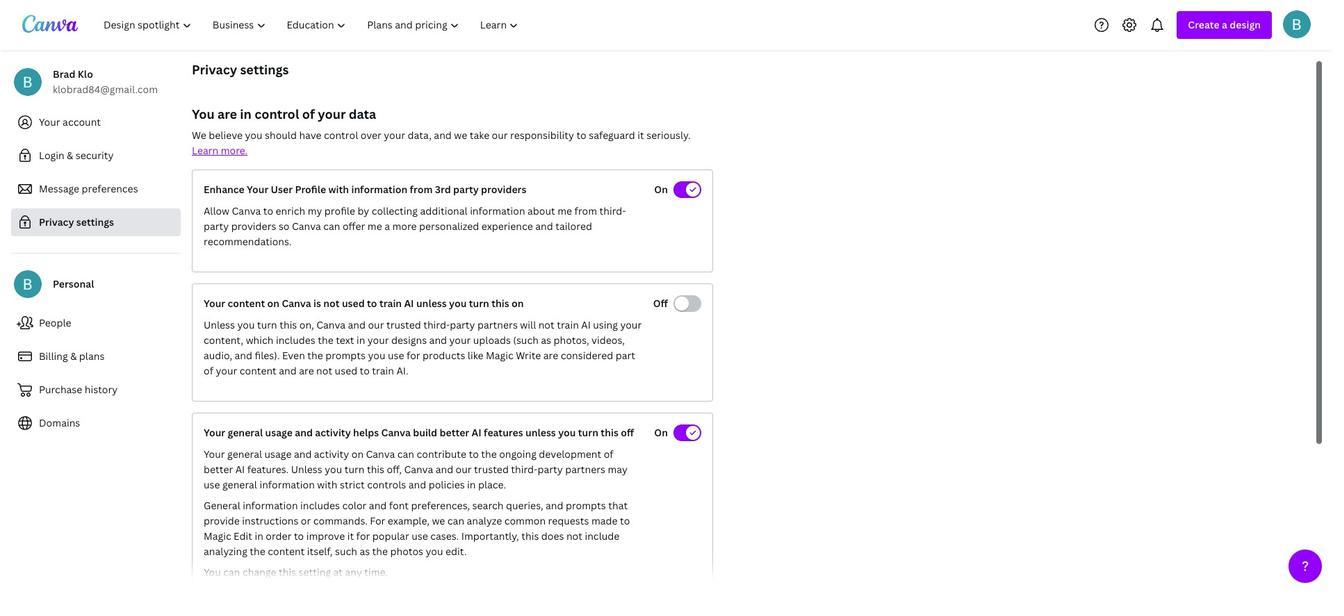 Task type: describe. For each thing, give the bounding box(es) containing it.
information inside your general usage and activity on canva can contribute to the ongoing development of better ai features. unless you turn this off, canva and our trusted third-party partners may use general information with strict controls and policies in place.
[[260, 478, 315, 492]]

canva right off,
[[404, 463, 433, 476]]

at
[[333, 566, 343, 579]]

you up which
[[237, 318, 255, 332]]

is
[[314, 297, 321, 310]]

purchase
[[39, 383, 82, 396]]

2 vertical spatial are
[[299, 364, 314, 378]]

login
[[39, 149, 64, 162]]

order
[[266, 530, 292, 543]]

cases.
[[431, 530, 459, 543]]

unless inside your general usage and activity on canva can contribute to the ongoing development of better ai features. unless you turn this off, canva and our trusted third-party partners may use general information with strict controls and policies in place.
[[291, 463, 322, 476]]

analyze
[[467, 515, 502, 528]]

setting
[[299, 566, 331, 579]]

improve
[[306, 530, 345, 543]]

billing & plans link
[[11, 343, 181, 371]]

photos,
[[554, 334, 589, 347]]

party inside allow canva to enrich my profile by collecting additional information about me from third- party providers so canva can offer me a more personalized experience and tailored recommendations.
[[204, 220, 229, 233]]

your for your general usage and activity helps canva build better ai features unless you turn this off
[[204, 426, 225, 439]]

0 vertical spatial privacy settings
[[192, 61, 289, 78]]

to inside allow canva to enrich my profile by collecting additional information about me from third- party providers so canva can offer me a more personalized experience and tailored recommendations.
[[263, 204, 273, 218]]

information up collecting
[[351, 183, 408, 196]]

which
[[246, 334, 274, 347]]

activity for helps
[[315, 426, 351, 439]]

providers inside allow canva to enrich my profile by collecting additional information about me from third- party providers so canva can offer me a more personalized experience and tailored recommendations.
[[231, 220, 276, 233]]

not right is
[[323, 297, 340, 310]]

your left designs
[[368, 334, 389, 347]]

example,
[[388, 515, 430, 528]]

0 vertical spatial used
[[342, 297, 365, 310]]

and up or
[[294, 448, 312, 461]]

0 vertical spatial settings
[[240, 61, 289, 78]]

user
[[271, 183, 293, 196]]

1 horizontal spatial me
[[558, 204, 572, 218]]

includes inside unless you turn this on, canva and our trusted third-party partners will not train ai using your content, which includes the text in your designs and your uploads (such as photos, videos, audio, and files). even the prompts you use for products like magic write are considered part of your content and are not used to train ai.
[[276, 334, 316, 347]]

canva up off,
[[366, 448, 395, 461]]

0 vertical spatial better
[[440, 426, 470, 439]]

use inside "general information includes color and font preferences, search queries, and prompts that provide instructions or commands. for example, we can analyze common requests made to magic edit in order to improve it for popular use cases. importantly, this does not include analyzing the content itself, such as the photos you edit."
[[412, 530, 428, 543]]

allow canva to enrich my profile by collecting additional information about me from third- party providers so canva can offer me a more personalized experience and tailored recommendations.
[[204, 204, 626, 248]]

itself,
[[307, 545, 333, 558]]

off,
[[387, 463, 402, 476]]

1 horizontal spatial providers
[[481, 183, 527, 196]]

0 horizontal spatial settings
[[76, 216, 114, 229]]

learn
[[192, 144, 219, 157]]

magic inside "general information includes color and font preferences, search queries, and prompts that provide instructions or commands. for example, we can analyze common requests made to magic edit in order to improve it for popular use cases. importantly, this does not include analyzing the content itself, such as the photos you edit."
[[204, 530, 231, 543]]

you can change this setting at any time.
[[204, 566, 388, 579]]

0 vertical spatial of
[[302, 106, 315, 122]]

unless you turn this on, canva and our trusted third-party partners will not train ai using your content, which includes the text in your designs and your uploads (such as photos, videos, audio, and files). even the prompts you use for products like magic write are considered part of your content and are not used to train ai.
[[204, 318, 642, 378]]

this left off
[[601, 426, 619, 439]]

and up products
[[429, 334, 447, 347]]

you up development
[[558, 426, 576, 439]]

and down even
[[279, 364, 297, 378]]

security
[[76, 149, 114, 162]]

the down popular
[[372, 545, 388, 558]]

time.
[[365, 566, 388, 579]]

products
[[423, 349, 465, 362]]

font
[[389, 499, 409, 512]]

the up change
[[250, 545, 265, 558]]

1 vertical spatial me
[[368, 220, 382, 233]]

designs
[[391, 334, 427, 347]]

unless inside unless you turn this on, canva and our trusted third-party partners will not train ai using your content, which includes the text in your designs and your uploads (such as photos, videos, audio, and files). even the prompts you use for products like magic write are considered part of your content and are not used to train ai.
[[204, 318, 235, 332]]

1 vertical spatial are
[[544, 349, 559, 362]]

your up like
[[450, 334, 471, 347]]

to right is
[[367, 297, 377, 310]]

your for your account
[[39, 115, 60, 129]]

part
[[616, 349, 636, 362]]

tailored
[[556, 220, 592, 233]]

of inside unless you turn this on, canva and our trusted third-party partners will not train ai using your content, which includes the text in your designs and your uploads (such as photos, videos, audio, and files). even the prompts you use for products like magic write are considered part of your content and are not used to train ai.
[[204, 364, 213, 378]]

commands.
[[313, 515, 368, 528]]

does
[[542, 530, 564, 543]]

can inside "general information includes color and font preferences, search queries, and prompts that provide instructions or commands. for example, we can analyze common requests made to magic edit in order to improve it for popular use cases. importantly, this does not include analyzing the content itself, such as the photos you edit."
[[448, 515, 465, 528]]

and left the helps
[[295, 426, 313, 439]]

can inside your general usage and activity on canva can contribute to the ongoing development of better ai features. unless you turn this off, canva and our trusted third-party partners may use general information with strict controls and policies in place.
[[398, 448, 414, 461]]

additional
[[420, 204, 468, 218]]

collecting
[[372, 204, 418, 218]]

general
[[204, 499, 240, 512]]

as inside unless you turn this on, canva and our trusted third-party partners will not train ai using your content, which includes the text in your designs and your uploads (such as photos, videos, audio, and files). even the prompts you use for products like magic write are considered part of your content and are not used to train ai.
[[541, 334, 551, 347]]

brad
[[53, 67, 75, 81]]

as inside "general information includes color and font preferences, search queries, and prompts that provide instructions or commands. for example, we can analyze common requests made to magic edit in order to improve it for popular use cases. importantly, this does not include analyzing the content itself, such as the photos you edit."
[[360, 545, 370, 558]]

you up products
[[449, 297, 467, 310]]

on for your general usage and activity helps canva build better ai features unless you turn this off
[[654, 426, 668, 439]]

to down "that"
[[620, 515, 630, 528]]

any
[[345, 566, 362, 579]]

turn inside your general usage and activity on canva can contribute to the ongoing development of better ai features. unless you turn this off, canva and our trusted third-party partners may use general information with strict controls and policies in place.
[[345, 463, 365, 476]]

history
[[85, 383, 118, 396]]

1 horizontal spatial unless
[[526, 426, 556, 439]]

considered
[[561, 349, 613, 362]]

using
[[593, 318, 618, 332]]

like
[[468, 349, 484, 362]]

your up have
[[318, 106, 346, 122]]

design
[[1230, 18, 1261, 31]]

account
[[63, 115, 101, 129]]

0 horizontal spatial privacy
[[39, 216, 74, 229]]

ai inside your general usage and activity on canva can contribute to the ongoing development of better ai features. unless you turn this off, canva and our trusted third-party partners may use general information with strict controls and policies in place.
[[236, 463, 245, 476]]

strict
[[340, 478, 365, 492]]

in up believe
[[240, 106, 252, 122]]

canva left is
[[282, 297, 311, 310]]

0 horizontal spatial on
[[267, 297, 280, 310]]

0 horizontal spatial are
[[218, 106, 237, 122]]

you for you are in control of your data
[[192, 106, 215, 122]]

we
[[192, 129, 206, 142]]

not right the 'will'
[[539, 318, 555, 332]]

1 vertical spatial train
[[557, 318, 579, 332]]

controls
[[367, 478, 406, 492]]

of inside your general usage and activity on canva can contribute to the ongoing development of better ai features. unless you turn this off, canva and our trusted third-party partners may use general information with strict controls and policies in place.
[[604, 448, 614, 461]]

trusted inside unless you turn this on, canva and our trusted third-party partners will not train ai using your content, which includes the text in your designs and your uploads (such as photos, videos, audio, and files). even the prompts you use for products like magic write are considered part of your content and are not used to train ai.
[[387, 318, 421, 332]]

this left setting
[[279, 566, 296, 579]]

edit.
[[446, 545, 467, 558]]

and up requests
[[546, 499, 564, 512]]

(such
[[513, 334, 539, 347]]

a inside allow canva to enrich my profile by collecting additional information about me from third- party providers so canva can offer me a more personalized experience and tailored recommendations.
[[385, 220, 390, 233]]

development
[[539, 448, 602, 461]]

and up font
[[409, 478, 426, 492]]

ai up designs
[[404, 297, 414, 310]]

and up policies in the bottom left of the page
[[436, 463, 453, 476]]

purchase history link
[[11, 376, 181, 404]]

usage for on
[[265, 448, 292, 461]]

the right even
[[307, 349, 323, 362]]

3rd
[[435, 183, 451, 196]]

edit
[[234, 530, 252, 543]]

top level navigation element
[[95, 11, 531, 39]]

allow
[[204, 204, 230, 218]]

so
[[279, 220, 290, 233]]

this up uploads
[[492, 297, 510, 310]]

activity for on
[[314, 448, 349, 461]]

0 vertical spatial unless
[[416, 297, 447, 310]]

audio,
[[204, 349, 232, 362]]

ai.
[[397, 364, 409, 378]]

control inside we believe you should have control over your data, and we take our responsibility to safeguard it seriously. learn more.
[[324, 129, 358, 142]]

third- inside unless you turn this on, canva and our trusted third-party partners will not train ai using your content, which includes the text in your designs and your uploads (such as photos, videos, audio, and files). even the prompts you use for products like magic write are considered part of your content and are not used to train ai.
[[424, 318, 450, 332]]

search
[[473, 499, 504, 512]]

klobrad84@gmail.com
[[53, 83, 158, 96]]

that
[[609, 499, 628, 512]]

on inside your general usage and activity on canva can contribute to the ongoing development of better ai features. unless you turn this off, canva and our trusted third-party partners may use general information with strict controls and policies in place.
[[352, 448, 364, 461]]

partners inside unless you turn this on, canva and our trusted third-party partners will not train ai using your content, which includes the text in your designs and your uploads (such as photos, videos, audio, and files). even the prompts you use for products like magic write are considered part of your content and are not used to train ai.
[[478, 318, 518, 332]]

2 horizontal spatial on
[[512, 297, 524, 310]]

from inside allow canva to enrich my profile by collecting additional information about me from third- party providers so canva can offer me a more personalized experience and tailored recommendations.
[[575, 204, 597, 218]]

canva left build
[[381, 426, 411, 439]]

brad klo image
[[1284, 10, 1311, 38]]

such
[[335, 545, 357, 558]]

profile
[[295, 183, 326, 196]]

magic inside unless you turn this on, canva and our trusted third-party partners will not train ai using your content, which includes the text in your designs and your uploads (such as photos, videos, audio, and files). even the prompts you use for products like magic write are considered part of your content and are not used to train ai.
[[486, 349, 514, 362]]

you are in control of your data
[[192, 106, 376, 122]]

0 vertical spatial with
[[329, 183, 349, 196]]

with inside your general usage and activity on canva can contribute to the ongoing development of better ai features. unless you turn this off, canva and our trusted third-party partners may use general information with strict controls and policies in place.
[[317, 478, 338, 492]]

party inside unless you turn this on, canva and our trusted third-party partners will not train ai using your content, which includes the text in your designs and your uploads (such as photos, videos, audio, and files). even the prompts you use for products like magic write are considered part of your content and are not used to train ai.
[[450, 318, 475, 332]]

login & security link
[[11, 142, 181, 170]]

for
[[370, 515, 385, 528]]

trusted inside your general usage and activity on canva can contribute to the ongoing development of better ai features. unless you turn this off, canva and our trusted third-party partners may use general information with strict controls and policies in place.
[[474, 463, 509, 476]]

you down your content on canva is not used to train ai unless you turn this on
[[368, 349, 386, 362]]

plans
[[79, 350, 105, 363]]

build
[[413, 426, 437, 439]]

canva down my
[[292, 220, 321, 233]]

domains link
[[11, 410, 181, 437]]

my
[[308, 204, 322, 218]]

your general usage and activity helps canva build better ai features unless you turn this off
[[204, 426, 634, 439]]

canva inside unless you turn this on, canva and our trusted third-party partners will not train ai using your content, which includes the text in your designs and your uploads (such as photos, videos, audio, and files). even the prompts you use for products like magic write are considered part of your content and are not used to train ai.
[[317, 318, 346, 332]]

general for your general usage and activity on canva can contribute to the ongoing development of better ai features. unless you turn this off, canva and our trusted third-party partners may use general information with strict controls and policies in place.
[[227, 448, 262, 461]]

take
[[470, 129, 490, 142]]

preferences,
[[411, 499, 470, 512]]

message preferences
[[39, 182, 138, 195]]

2 vertical spatial general
[[222, 478, 257, 492]]

even
[[282, 349, 305, 362]]

in inside unless you turn this on, canva and our trusted third-party partners will not train ai using your content, which includes the text in your designs and your uploads (such as photos, videos, audio, and files). even the prompts you use for products like magic write are considered part of your content and are not used to train ai.
[[357, 334, 365, 347]]

common
[[505, 515, 546, 528]]



Task type: vqa. For each thing, say whether or not it's contained in the screenshot.
use inside General information includes color and font preferences, search queries, and prompts that provide instructions or commands. For example, we can analyze common requests made to Magic Edit in order to improve it for popular use cases. Importantly, this does not include analyzing the content itself, such as the photos you edit.
yes



Task type: locate. For each thing, give the bounding box(es) containing it.
2 horizontal spatial our
[[492, 129, 508, 142]]

activity inside your general usage and activity on canva can contribute to the ongoing development of better ai features. unless you turn this off, canva and our trusted third-party partners may use general information with strict controls and policies in place.
[[314, 448, 349, 461]]

1 vertical spatial better
[[204, 463, 233, 476]]

1 vertical spatial control
[[324, 129, 358, 142]]

it
[[638, 129, 644, 142], [347, 530, 354, 543]]

2 vertical spatial of
[[604, 448, 614, 461]]

0 vertical spatial prompts
[[326, 349, 366, 362]]

1 vertical spatial trusted
[[474, 463, 509, 476]]

0 vertical spatial activity
[[315, 426, 351, 439]]

for down designs
[[407, 349, 420, 362]]

klo
[[78, 67, 93, 81]]

content
[[228, 297, 265, 310], [240, 364, 277, 378], [268, 545, 305, 558]]

1 vertical spatial prompts
[[566, 499, 606, 512]]

1 vertical spatial from
[[575, 204, 597, 218]]

canva up "text"
[[317, 318, 346, 332]]

1 horizontal spatial partners
[[565, 463, 606, 476]]

profile
[[325, 204, 355, 218]]

0 vertical spatial &
[[67, 149, 73, 162]]

turn up development
[[578, 426, 599, 439]]

ai left features
[[472, 426, 482, 439]]

canva
[[232, 204, 261, 218], [292, 220, 321, 233], [282, 297, 311, 310], [317, 318, 346, 332], [381, 426, 411, 439], [366, 448, 395, 461], [404, 463, 433, 476]]

our
[[492, 129, 508, 142], [368, 318, 384, 332], [456, 463, 472, 476]]

message
[[39, 182, 79, 195]]

content,
[[204, 334, 243, 347]]

0 vertical spatial a
[[1222, 18, 1228, 31]]

it inside "general information includes color and font preferences, search queries, and prompts that provide instructions or commands. for example, we can analyze common requests made to magic edit in order to improve it for popular use cases. importantly, this does not include analyzing the content itself, such as the photos you edit."
[[347, 530, 354, 543]]

general for your general usage and activity helps canva build better ai features unless you turn this off
[[228, 426, 263, 439]]

& for login
[[67, 149, 73, 162]]

unless up designs
[[416, 297, 447, 310]]

1 vertical spatial &
[[70, 350, 77, 363]]

we inside "general information includes color and font preferences, search queries, and prompts that provide instructions or commands. for example, we can analyze common requests made to magic edit in order to improve it for popular use cases. importantly, this does not include analyzing the content itself, such as the photos you edit."
[[432, 515, 445, 528]]

of down audio, at the left of the page
[[204, 364, 213, 378]]

it up such
[[347, 530, 354, 543]]

1 vertical spatial privacy settings
[[39, 216, 114, 229]]

people link
[[11, 309, 181, 337]]

better up contribute
[[440, 426, 470, 439]]

helps
[[353, 426, 379, 439]]

party inside your general usage and activity on canva can contribute to the ongoing development of better ai features. unless you turn this off, canva and our trusted third-party partners may use general information with strict controls and policies in place.
[[538, 463, 563, 476]]

privacy settings inside privacy settings link
[[39, 216, 114, 229]]

we inside we believe you should have control over your data, and we take our responsibility to safeguard it seriously. learn more.
[[454, 129, 467, 142]]

0 vertical spatial magic
[[486, 349, 514, 362]]

domains
[[39, 416, 80, 430]]

on
[[267, 297, 280, 310], [512, 297, 524, 310], [352, 448, 364, 461]]

train up photos,
[[557, 318, 579, 332]]

0 vertical spatial for
[[407, 349, 420, 362]]

in inside your general usage and activity on canva can contribute to the ongoing development of better ai features. unless you turn this off, canva and our trusted third-party partners may use general information with strict controls and policies in place.
[[467, 478, 476, 492]]

information up instructions
[[243, 499, 298, 512]]

1 horizontal spatial it
[[638, 129, 644, 142]]

0 horizontal spatial use
[[204, 478, 220, 492]]

1 vertical spatial as
[[360, 545, 370, 558]]

magic down uploads
[[486, 349, 514, 362]]

believe
[[209, 129, 243, 142]]

your inside your general usage and activity on canva can contribute to the ongoing development of better ai features. unless you turn this off, canva and our trusted third-party partners may use general information with strict controls and policies in place.
[[204, 448, 225, 461]]

0 horizontal spatial privacy settings
[[39, 216, 114, 229]]

use up ai.
[[388, 349, 404, 362]]

content down 'files).'
[[240, 364, 277, 378]]

a inside dropdown button
[[1222, 18, 1228, 31]]

prompts inside "general information includes color and font preferences, search queries, and prompts that provide instructions or commands. for example, we can analyze common requests made to magic edit in order to improve it for popular use cases. importantly, this does not include analyzing the content itself, such as the photos you edit."
[[566, 499, 606, 512]]

and up for on the left bottom
[[369, 499, 387, 512]]

settings up you are in control of your data
[[240, 61, 289, 78]]

your inside your account link
[[39, 115, 60, 129]]

data
[[349, 106, 376, 122]]

0 horizontal spatial control
[[255, 106, 299, 122]]

our inside we believe you should have control over your data, and we take our responsibility to safeguard it seriously. learn more.
[[492, 129, 508, 142]]

turn up uploads
[[469, 297, 489, 310]]

it inside we believe you should have control over your data, and we take our responsibility to safeguard it seriously. learn more.
[[638, 129, 644, 142]]

0 vertical spatial from
[[410, 183, 433, 196]]

general information includes color and font preferences, search queries, and prompts that provide instructions or commands. for example, we can analyze common requests made to magic edit in order to improve it for popular use cases. importantly, this does not include analyzing the content itself, such as the photos you edit.
[[204, 499, 630, 558]]

third- inside allow canva to enrich my profile by collecting additional information about me from third- party providers so canva can offer me a more personalized experience and tailored recommendations.
[[600, 204, 626, 218]]

this left off,
[[367, 463, 385, 476]]

create a design button
[[1177, 11, 1272, 39]]

train
[[380, 297, 402, 310], [557, 318, 579, 332], [372, 364, 394, 378]]

used down "text"
[[335, 364, 358, 378]]

you up "we"
[[192, 106, 215, 122]]

0 vertical spatial as
[[541, 334, 551, 347]]

1 vertical spatial includes
[[300, 499, 340, 512]]

partners inside your general usage and activity on canva can contribute to the ongoing development of better ai features. unless you turn this off, canva and our trusted third-party partners may use general information with strict controls and policies in place.
[[565, 463, 606, 476]]

0 vertical spatial are
[[218, 106, 237, 122]]

0 vertical spatial usage
[[265, 426, 293, 439]]

1 horizontal spatial prompts
[[566, 499, 606, 512]]

experience
[[482, 220, 533, 233]]

partners up uploads
[[478, 318, 518, 332]]

0 horizontal spatial we
[[432, 515, 445, 528]]

this inside unless you turn this on, canva and our trusted third-party partners will not train ai using your content, which includes the text in your designs and your uploads (such as photos, videos, audio, and files). even the prompts you use for products like magic write are considered part of your content and are not used to train ai.
[[280, 318, 297, 332]]

0 vertical spatial our
[[492, 129, 508, 142]]

and inside we believe you should have control over your data, and we take our responsibility to safeguard it seriously. learn more.
[[434, 129, 452, 142]]

and down about at the top of page
[[536, 220, 553, 233]]

your for your general usage and activity on canva can contribute to the ongoing development of better ai features. unless you turn this off, canva and our trusted third-party partners may use general information with strict controls and policies in place.
[[204, 448, 225, 461]]

and
[[434, 129, 452, 142], [536, 220, 553, 233], [348, 318, 366, 332], [429, 334, 447, 347], [235, 349, 252, 362], [279, 364, 297, 378], [295, 426, 313, 439], [294, 448, 312, 461], [436, 463, 453, 476], [409, 478, 426, 492], [369, 499, 387, 512], [546, 499, 564, 512]]

1 vertical spatial usage
[[265, 448, 292, 461]]

create
[[1189, 18, 1220, 31]]

party
[[453, 183, 479, 196], [204, 220, 229, 233], [450, 318, 475, 332], [538, 463, 563, 476]]

2 horizontal spatial third-
[[600, 204, 626, 218]]

your right the over
[[384, 129, 405, 142]]

1 horizontal spatial from
[[575, 204, 597, 218]]

1 vertical spatial with
[[317, 478, 338, 492]]

queries,
[[506, 499, 543, 512]]

may
[[608, 463, 628, 476]]

off
[[653, 297, 668, 310]]

activity up strict
[[314, 448, 349, 461]]

content down the order
[[268, 545, 305, 558]]

on down seriously.
[[654, 183, 668, 196]]

can inside allow canva to enrich my profile by collecting additional information about me from third- party providers so canva can offer me a more personalized experience and tailored recommendations.
[[323, 220, 340, 233]]

to inside your general usage and activity on canva can contribute to the ongoing development of better ai features. unless you turn this off, canva and our trusted third-party partners may use general information with strict controls and policies in place.
[[469, 448, 479, 461]]

learn more. link
[[192, 144, 248, 157]]

party down development
[[538, 463, 563, 476]]

use inside unless you turn this on, canva and our trusted third-party partners will not train ai using your content, which includes the text in your designs and your uploads (such as photos, videos, audio, and files). even the prompts you use for products like magic write are considered part of your content and are not used to train ai.
[[388, 349, 404, 362]]

unless right features.
[[291, 463, 322, 476]]

we down preferences,
[[432, 515, 445, 528]]

videos,
[[592, 334, 625, 347]]

can down profile
[[323, 220, 340, 233]]

party right "3rd"
[[453, 183, 479, 196]]

better inside your general usage and activity on canva can contribute to the ongoing development of better ai features. unless you turn this off, canva and our trusted third-party partners may use general information with strict controls and policies in place.
[[204, 463, 233, 476]]

are
[[218, 106, 237, 122], [544, 349, 559, 362], [299, 364, 314, 378]]

from left "3rd"
[[410, 183, 433, 196]]

your
[[318, 106, 346, 122], [384, 129, 405, 142], [620, 318, 642, 332], [368, 334, 389, 347], [450, 334, 471, 347], [216, 364, 237, 378]]

can down analyzing
[[223, 566, 240, 579]]

to down or
[[294, 530, 304, 543]]

1 horizontal spatial for
[[407, 349, 420, 362]]

includes
[[276, 334, 316, 347], [300, 499, 340, 512]]

1 vertical spatial on
[[654, 426, 668, 439]]

1 vertical spatial our
[[368, 318, 384, 332]]

enhance
[[204, 183, 245, 196]]

to left ai.
[[360, 364, 370, 378]]

your inside we believe you should have control over your data, and we take our responsibility to safeguard it seriously. learn more.
[[384, 129, 405, 142]]

settings down message preferences link at left
[[76, 216, 114, 229]]

used right is
[[342, 297, 365, 310]]

1 vertical spatial use
[[204, 478, 220, 492]]

you
[[245, 129, 263, 142], [449, 297, 467, 310], [237, 318, 255, 332], [368, 349, 386, 362], [558, 426, 576, 439], [325, 463, 342, 476], [426, 545, 443, 558]]

0 horizontal spatial me
[[368, 220, 382, 233]]

for inside "general information includes color and font preferences, search queries, and prompts that provide instructions or commands. for example, we can analyze common requests made to magic edit in order to improve it for popular use cases. importantly, this does not include analyzing the content itself, such as the photos you edit."
[[356, 530, 370, 543]]

privacy settings link
[[11, 209, 181, 236]]

and up "text"
[[348, 318, 366, 332]]

this inside your general usage and activity on canva can contribute to the ongoing development of better ai features. unless you turn this off, canva and our trusted third-party partners may use general information with strict controls and policies in place.
[[367, 463, 385, 476]]

trusted up place.
[[474, 463, 509, 476]]

on for enhance your user profile with information from 3rd party providers
[[654, 183, 668, 196]]

1 horizontal spatial of
[[302, 106, 315, 122]]

partners down development
[[565, 463, 606, 476]]

prompts down "text"
[[326, 349, 366, 362]]

place.
[[478, 478, 506, 492]]

content inside "general information includes color and font preferences, search queries, and prompts that provide instructions or commands. for example, we can analyze common requests made to magic edit in order to improve it for popular use cases. importantly, this does not include analyzing the content itself, such as the photos you edit."
[[268, 545, 305, 558]]

your account
[[39, 115, 101, 129]]

used
[[342, 297, 365, 310], [335, 364, 358, 378]]

usage inside your general usage and activity on canva can contribute to the ongoing development of better ai features. unless you turn this off, canva and our trusted third-party partners may use general information with strict controls and policies in place.
[[265, 448, 292, 461]]

party down allow
[[204, 220, 229, 233]]

you up strict
[[325, 463, 342, 476]]

in right "text"
[[357, 334, 365, 347]]

1 vertical spatial third-
[[424, 318, 450, 332]]

made
[[592, 515, 618, 528]]

ongoing
[[499, 448, 537, 461]]

1 horizontal spatial we
[[454, 129, 467, 142]]

control left the over
[[324, 129, 358, 142]]

0 horizontal spatial a
[[385, 220, 390, 233]]

0 vertical spatial privacy
[[192, 61, 237, 78]]

for
[[407, 349, 420, 362], [356, 530, 370, 543]]

our down your content on canva is not used to train ai unless you turn this on
[[368, 318, 384, 332]]

a left design
[[1222, 18, 1228, 31]]

on down the helps
[[352, 448, 364, 461]]

third- inside your general usage and activity on canva can contribute to the ongoing development of better ai features. unless you turn this off, canva and our trusted third-party partners may use general information with strict controls and policies in place.
[[511, 463, 538, 476]]

content up which
[[228, 297, 265, 310]]

0 horizontal spatial as
[[360, 545, 370, 558]]

text
[[336, 334, 354, 347]]

people
[[39, 316, 71, 330]]

2 horizontal spatial use
[[412, 530, 428, 543]]

information inside allow canva to enrich my profile by collecting additional information about me from third- party providers so canva can offer me a more personalized experience and tailored recommendations.
[[470, 204, 525, 218]]

1 vertical spatial magic
[[204, 530, 231, 543]]

2 vertical spatial our
[[456, 463, 472, 476]]

partners
[[478, 318, 518, 332], [565, 463, 606, 476]]

more
[[392, 220, 417, 233]]

0 horizontal spatial better
[[204, 463, 233, 476]]

0 horizontal spatial providers
[[231, 220, 276, 233]]

you up more.
[[245, 129, 263, 142]]

1 horizontal spatial settings
[[240, 61, 289, 78]]

0 vertical spatial control
[[255, 106, 299, 122]]

use down the example,
[[412, 530, 428, 543]]

seriously.
[[647, 129, 691, 142]]

on right off
[[654, 426, 668, 439]]

you down analyzing
[[204, 566, 221, 579]]

& for billing
[[70, 350, 77, 363]]

of up may
[[604, 448, 614, 461]]

1 horizontal spatial a
[[1222, 18, 1228, 31]]

personalized
[[419, 220, 479, 233]]

me up tailored
[[558, 204, 572, 218]]

as right such
[[360, 545, 370, 558]]

to
[[577, 129, 587, 142], [263, 204, 273, 218], [367, 297, 377, 310], [360, 364, 370, 378], [469, 448, 479, 461], [620, 515, 630, 528], [294, 530, 304, 543]]

0 horizontal spatial for
[[356, 530, 370, 543]]

login & security
[[39, 149, 114, 162]]

off
[[621, 426, 634, 439]]

ai left features.
[[236, 463, 245, 476]]

are up believe
[[218, 106, 237, 122]]

magic
[[486, 349, 514, 362], [204, 530, 231, 543]]

privacy settings down message preferences
[[39, 216, 114, 229]]

2 vertical spatial content
[[268, 545, 305, 558]]

ai left using
[[581, 318, 591, 332]]

canva right allow
[[232, 204, 261, 218]]

information inside "general information includes color and font preferences, search queries, and prompts that provide instructions or commands. for example, we can analyze common requests made to magic edit in order to improve it for popular use cases. importantly, this does not include analyzing the content itself, such as the photos you edit."
[[243, 499, 298, 512]]

analyzing
[[204, 545, 247, 558]]

0 vertical spatial on
[[654, 183, 668, 196]]

2 on from the top
[[654, 426, 668, 439]]

about
[[528, 204, 555, 218]]

unless up content,
[[204, 318, 235, 332]]

1 vertical spatial partners
[[565, 463, 606, 476]]

enhance your user profile with information from 3rd party providers
[[204, 183, 527, 196]]

1 vertical spatial activity
[[314, 448, 349, 461]]

0 vertical spatial me
[[558, 204, 572, 218]]

you inside your general usage and activity on canva can contribute to the ongoing development of better ai features. unless you turn this off, canva and our trusted third-party partners may use general information with strict controls and policies in place.
[[325, 463, 342, 476]]

our inside your general usage and activity on canva can contribute to the ongoing development of better ai features. unless you turn this off, canva and our trusted third-party partners may use general information with strict controls and policies in place.
[[456, 463, 472, 476]]

create a design
[[1189, 18, 1261, 31]]

your right using
[[620, 318, 642, 332]]

1 horizontal spatial as
[[541, 334, 551, 347]]

0 vertical spatial content
[[228, 297, 265, 310]]

to inside unless you turn this on, canva and our trusted third-party partners will not train ai using your content, which includes the text in your designs and your uploads (such as photos, videos, audio, and files). even the prompts you use for products like magic write are considered part of your content and are not used to train ai.
[[360, 364, 370, 378]]

0 vertical spatial unless
[[204, 318, 235, 332]]

change
[[243, 566, 276, 579]]

& left plans
[[70, 350, 77, 363]]

you inside "general information includes color and font preferences, search queries, and prompts that provide instructions or commands. for example, we can analyze common requests made to magic edit in order to improve it for popular use cases. importantly, this does not include analyzing the content itself, such as the photos you edit."
[[426, 545, 443, 558]]

are down even
[[299, 364, 314, 378]]

include
[[585, 530, 620, 543]]

on,
[[300, 318, 314, 332]]

1 horizontal spatial control
[[324, 129, 358, 142]]

to left enrich at the top left of page
[[263, 204, 273, 218]]

unless
[[204, 318, 235, 332], [291, 463, 322, 476]]

1 horizontal spatial magic
[[486, 349, 514, 362]]

features
[[484, 426, 523, 439]]

personal
[[53, 277, 94, 291]]

0 horizontal spatial third-
[[424, 318, 450, 332]]

privacy up believe
[[192, 61, 237, 78]]

purchase history
[[39, 383, 118, 396]]

you for you can change this setting at any time.
[[204, 566, 221, 579]]

1 horizontal spatial unless
[[291, 463, 322, 476]]

1 vertical spatial providers
[[231, 220, 276, 233]]

1 vertical spatial unless
[[526, 426, 556, 439]]

this inside "general information includes color and font preferences, search queries, and prompts that provide instructions or commands. for example, we can analyze common requests made to magic edit in order to improve it for popular use cases. importantly, this does not include analyzing the content itself, such as the photos you edit."
[[522, 530, 539, 543]]

1 horizontal spatial better
[[440, 426, 470, 439]]

you inside we believe you should have control over your data, and we take our responsibility to safeguard it seriously. learn more.
[[245, 129, 263, 142]]

1 vertical spatial general
[[227, 448, 262, 461]]

2 vertical spatial train
[[372, 364, 394, 378]]

your for your content on canva is not used to train ai unless you turn this on
[[204, 297, 225, 310]]

control
[[255, 106, 299, 122], [324, 129, 358, 142]]

0 vertical spatial it
[[638, 129, 644, 142]]

used inside unless you turn this on, canva and our trusted third-party partners will not train ai using your content, which includes the text in your designs and your uploads (such as photos, videos, audio, and files). even the prompts you use for products like magic write are considered part of your content and are not used to train ai.
[[335, 364, 358, 378]]

1 vertical spatial unless
[[291, 463, 322, 476]]

use inside your general usage and activity on canva can contribute to the ongoing development of better ai features. unless you turn this off, canva and our trusted third-party partners may use general information with strict controls and policies in place.
[[204, 478, 220, 492]]

control up should
[[255, 106, 299, 122]]

you
[[192, 106, 215, 122], [204, 566, 221, 579]]

color
[[342, 499, 367, 512]]

and down which
[[235, 349, 252, 362]]

you down cases.
[[426, 545, 443, 558]]

features.
[[247, 463, 289, 476]]

in inside "general information includes color and font preferences, search queries, and prompts that provide instructions or commands. for example, we can analyze common requests made to magic edit in order to improve it for popular use cases. importantly, this does not include analyzing the content itself, such as the photos you edit."
[[255, 530, 263, 543]]

1 on from the top
[[654, 183, 668, 196]]

in
[[240, 106, 252, 122], [357, 334, 365, 347], [467, 478, 476, 492], [255, 530, 263, 543]]

and inside allow canva to enrich my profile by collecting additional information about me from third- party providers so canva can offer me a more personalized experience and tailored recommendations.
[[536, 220, 553, 233]]

1 vertical spatial of
[[204, 364, 213, 378]]

we left take
[[454, 129, 467, 142]]

0 vertical spatial train
[[380, 297, 402, 310]]

includes inside "general information includes color and font preferences, search queries, and prompts that provide instructions or commands. for example, we can analyze common requests made to magic edit in order to improve it for popular use cases. importantly, this does not include analyzing the content itself, such as the photos you edit."
[[300, 499, 340, 512]]

0 horizontal spatial partners
[[478, 318, 518, 332]]

1 vertical spatial for
[[356, 530, 370, 543]]

0 vertical spatial we
[[454, 129, 467, 142]]

to inside we believe you should have control over your data, and we take our responsibility to safeguard it seriously. learn more.
[[577, 129, 587, 142]]

our up policies in the bottom left of the page
[[456, 463, 472, 476]]

offer
[[343, 220, 365, 233]]

1 vertical spatial it
[[347, 530, 354, 543]]

instructions
[[242, 515, 299, 528]]

and right data,
[[434, 129, 452, 142]]

your general usage and activity on canva can contribute to the ongoing development of better ai features. unless you turn this off, canva and our trusted third-party partners may use general information with strict controls and policies in place.
[[204, 448, 628, 492]]

not down is
[[316, 364, 332, 378]]

0 horizontal spatial of
[[204, 364, 213, 378]]

0 horizontal spatial unless
[[204, 318, 235, 332]]

prompts inside unless you turn this on, canva and our trusted third-party partners will not train ai using your content, which includes the text in your designs and your uploads (such as photos, videos, audio, and files). even the prompts you use for products like magic write are considered part of your content and are not used to train ai.
[[326, 349, 366, 362]]

turn up strict
[[345, 463, 365, 476]]

safeguard
[[589, 129, 635, 142]]

the left "text"
[[318, 334, 334, 347]]

turn inside unless you turn this on, canva and our trusted third-party partners will not train ai using your content, which includes the text in your designs and your uploads (such as photos, videos, audio, and files). even the prompts you use for products like magic write are considered part of your content and are not used to train ai.
[[257, 318, 277, 332]]

your content on canva is not used to train ai unless you turn this on
[[204, 297, 524, 310]]

for inside unless you turn this on, canva and our trusted third-party partners will not train ai using your content, which includes the text in your designs and your uploads (such as photos, videos, audio, and files). even the prompts you use for products like magic write are considered part of your content and are not used to train ai.
[[407, 349, 420, 362]]

the inside your general usage and activity on canva can contribute to the ongoing development of better ai features. unless you turn this off, canva and our trusted third-party partners may use general information with strict controls and policies in place.
[[481, 448, 497, 461]]

includes up or
[[300, 499, 340, 512]]

ai inside unless you turn this on, canva and our trusted third-party partners will not train ai using your content, which includes the text in your designs and your uploads (such as photos, videos, audio, and files). even the prompts you use for products like magic write are considered part of your content and are not used to train ai.
[[581, 318, 591, 332]]

0 horizontal spatial trusted
[[387, 318, 421, 332]]

usage for helps
[[265, 426, 293, 439]]

information
[[351, 183, 408, 196], [470, 204, 525, 218], [260, 478, 315, 492], [243, 499, 298, 512]]

we believe you should have control over your data, and we take our responsibility to safeguard it seriously. learn more.
[[192, 129, 691, 157]]

our right take
[[492, 129, 508, 142]]

me down by
[[368, 220, 382, 233]]

your down audio, at the left of the page
[[216, 364, 237, 378]]

content inside unless you turn this on, canva and our trusted third-party partners will not train ai using your content, which includes the text in your designs and your uploads (such as photos, videos, audio, and files). even the prompts you use for products like magic write are considered part of your content and are not used to train ai.
[[240, 364, 277, 378]]

0 horizontal spatial from
[[410, 183, 433, 196]]

our inside unless you turn this on, canva and our trusted third-party partners will not train ai using your content, which includes the text in your designs and your uploads (such as photos, videos, audio, and files). even the prompts you use for products like magic write are considered part of your content and are not used to train ai.
[[368, 318, 384, 332]]

to right contribute
[[469, 448, 479, 461]]

party up uploads
[[450, 318, 475, 332]]

it left seriously.
[[638, 129, 644, 142]]

2 horizontal spatial of
[[604, 448, 614, 461]]

billing
[[39, 350, 68, 363]]

1 vertical spatial you
[[204, 566, 221, 579]]

includes up even
[[276, 334, 316, 347]]

activity
[[315, 426, 351, 439], [314, 448, 349, 461]]

1 horizontal spatial our
[[456, 463, 472, 476]]

not inside "general information includes color and font preferences, search queries, and prompts that provide instructions or commands. for example, we can analyze common requests made to magic edit in order to improve it for popular use cases. importantly, this does not include analyzing the content itself, such as the photos you edit."
[[567, 530, 583, 543]]

can up off,
[[398, 448, 414, 461]]

turn
[[469, 297, 489, 310], [257, 318, 277, 332], [578, 426, 599, 439], [345, 463, 365, 476]]

0 vertical spatial you
[[192, 106, 215, 122]]

0 vertical spatial providers
[[481, 183, 527, 196]]

1 vertical spatial used
[[335, 364, 358, 378]]

1 horizontal spatial privacy
[[192, 61, 237, 78]]

can up cases.
[[448, 515, 465, 528]]

over
[[361, 129, 382, 142]]

information up experience
[[470, 204, 525, 218]]

preferences
[[82, 182, 138, 195]]



